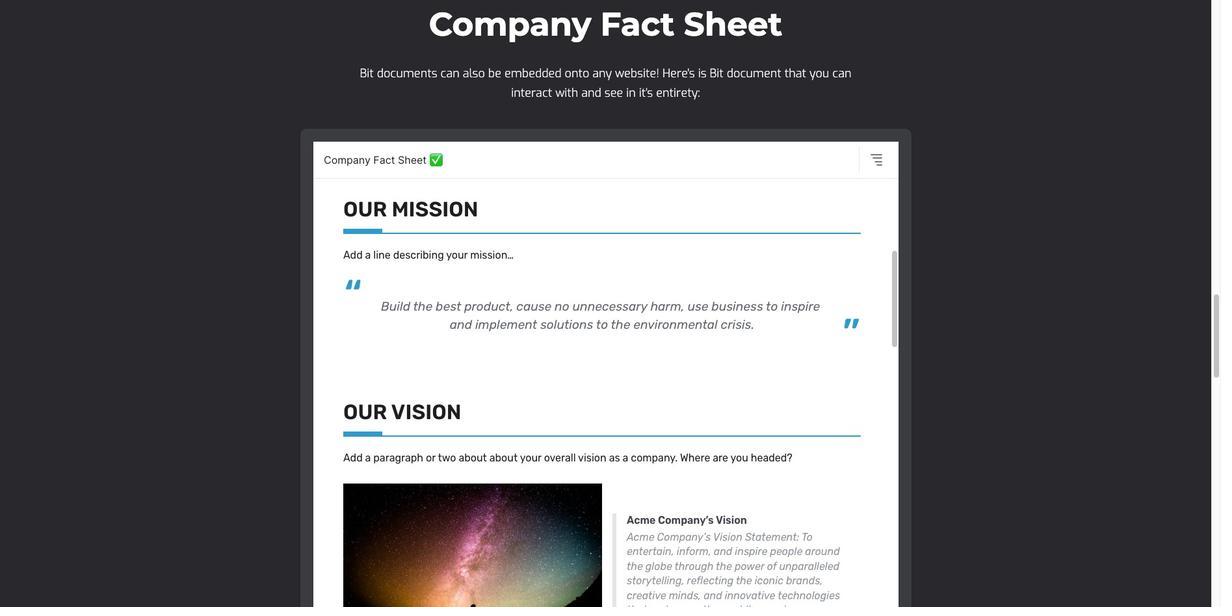 Task type: describe. For each thing, give the bounding box(es) containing it.
documents
[[377, 66, 437, 81]]

2 can from the left
[[832, 66, 851, 81]]

also
[[463, 66, 485, 81]]

1 can from the left
[[441, 66, 459, 81]]

you
[[809, 66, 829, 81]]

bit documents can also be embedded onto any website! here's is bit document that you can interact with and see in it's entirety:
[[360, 66, 851, 101]]

company
[[429, 5, 591, 44]]

and
[[581, 85, 601, 101]]

company fact sheet
[[429, 5, 782, 44]]

entirety:
[[656, 85, 700, 101]]

document
[[727, 66, 781, 81]]

see
[[605, 85, 623, 101]]

website!
[[615, 66, 659, 81]]

it's
[[639, 85, 653, 101]]



Task type: vqa. For each thing, say whether or not it's contained in the screenshot.
is
yes



Task type: locate. For each thing, give the bounding box(es) containing it.
can right you
[[832, 66, 851, 81]]

0 horizontal spatial can
[[441, 66, 459, 81]]

1 horizontal spatial can
[[832, 66, 851, 81]]

in
[[626, 85, 636, 101]]

0 horizontal spatial bit
[[360, 66, 374, 81]]

is
[[698, 66, 707, 81]]

sheet
[[684, 5, 782, 44]]

be
[[488, 66, 501, 81]]

any
[[593, 66, 612, 81]]

can
[[441, 66, 459, 81], [832, 66, 851, 81]]

1 horizontal spatial bit
[[710, 66, 724, 81]]

with
[[555, 85, 578, 101]]

bit right is
[[710, 66, 724, 81]]

interact
[[511, 85, 552, 101]]

bit left "documents"
[[360, 66, 374, 81]]

that
[[785, 66, 806, 81]]

2 bit from the left
[[710, 66, 724, 81]]

can left also
[[441, 66, 459, 81]]

here's
[[663, 66, 695, 81]]

embedded
[[504, 66, 562, 81]]

1 bit from the left
[[360, 66, 374, 81]]

fact
[[601, 5, 675, 44]]

onto
[[565, 66, 589, 81]]

bit
[[360, 66, 374, 81], [710, 66, 724, 81]]



